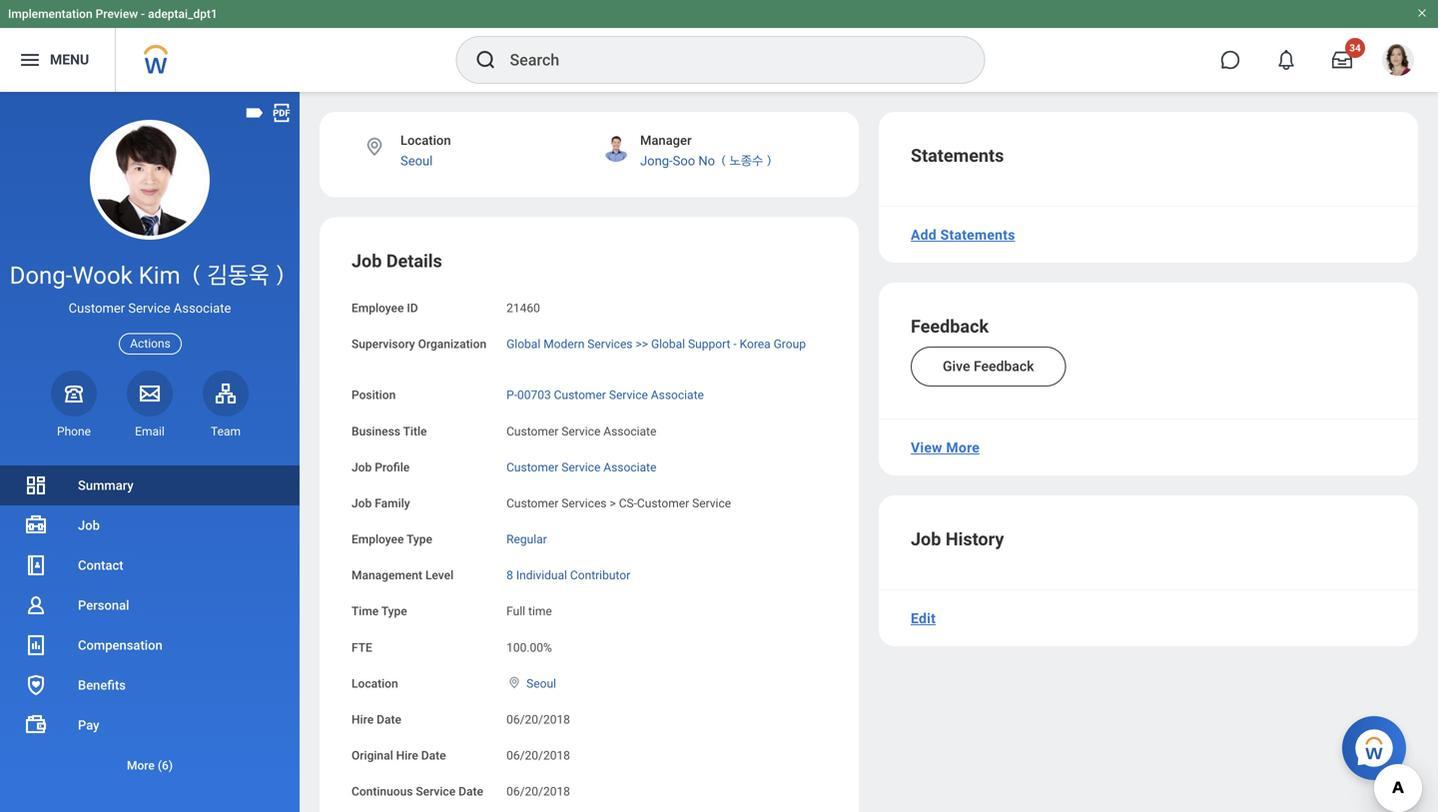 Task type: locate. For each thing, give the bounding box(es) containing it.
team link
[[203, 370, 249, 439]]

customer up the "business title" element
[[554, 388, 606, 402]]

service inside 'job family' element
[[692, 496, 731, 510]]

service inside navigation pane region
[[128, 301, 170, 316]]

services left >
[[562, 496, 607, 510]]

2 vertical spatial date
[[459, 785, 483, 799]]

personal image
[[24, 593, 48, 617]]

location image down 100.00%
[[507, 676, 523, 690]]

supervisory
[[352, 337, 415, 351]]

service down the >>
[[609, 388, 648, 402]]

give
[[943, 358, 970, 375]]

summary
[[78, 478, 134, 493]]

service
[[128, 301, 170, 316], [609, 388, 648, 402], [562, 424, 601, 438], [562, 460, 601, 474], [692, 496, 731, 510], [416, 785, 456, 799]]

0 vertical spatial more
[[946, 439, 980, 456]]

global
[[507, 337, 541, 351], [651, 337, 685, 351]]

statements right add
[[941, 226, 1015, 243]]

full
[[507, 604, 525, 618]]

p-
[[507, 388, 517, 402]]

personal link
[[0, 585, 300, 625]]

adeptai_dpt1
[[148, 7, 218, 21]]

customer service associate up customer service associate link
[[507, 424, 657, 438]]

job up contact
[[78, 518, 100, 533]]

jong-soo no （노종수） link
[[640, 153, 775, 168]]

p-00703 customer service associate
[[507, 388, 704, 402]]

0 vertical spatial -
[[141, 7, 145, 21]]

1 employee from the top
[[352, 301, 404, 315]]

level
[[425, 568, 454, 582]]

0 vertical spatial 06/20/2018
[[507, 713, 570, 727]]

06/20/2018 down the original hire date element
[[507, 785, 570, 799]]

support
[[688, 337, 730, 351]]

job left history
[[911, 529, 941, 550]]

customer down the "business title" element
[[507, 460, 559, 474]]

phone
[[57, 424, 91, 438]]

contact
[[78, 558, 123, 573]]

1 06/20/2018 from the top
[[507, 713, 570, 727]]

2 horizontal spatial date
[[459, 785, 483, 799]]

preview
[[96, 7, 138, 21]]

list
[[0, 465, 300, 785]]

more right view
[[946, 439, 980, 456]]

summary link
[[0, 465, 300, 505]]

jong-
[[640, 153, 673, 168]]

0 horizontal spatial seoul
[[401, 153, 433, 168]]

date up original hire date
[[377, 713, 401, 727]]

0 vertical spatial location image
[[364, 136, 386, 158]]

view team image
[[214, 381, 238, 405]]

manager jong-soo no （노종수）
[[640, 133, 775, 168]]

1 vertical spatial more
[[127, 759, 155, 773]]

services left the >>
[[588, 337, 633, 351]]

0 horizontal spatial global
[[507, 337, 541, 351]]

customer service associate down the "business title" element
[[507, 460, 657, 474]]

group
[[774, 337, 806, 351]]

location inside job details group
[[352, 677, 398, 691]]

0 vertical spatial location
[[401, 133, 451, 148]]

seoul link
[[401, 153, 433, 168], [527, 673, 556, 691]]

0 horizontal spatial location image
[[364, 136, 386, 158]]

0 vertical spatial customer service associate
[[69, 301, 231, 316]]

0 horizontal spatial -
[[141, 7, 145, 21]]

1 vertical spatial location image
[[507, 676, 523, 690]]

more inside more (6) dropdown button
[[127, 759, 155, 773]]

history
[[946, 529, 1004, 550]]

global right the >>
[[651, 337, 685, 351]]

full time
[[507, 604, 552, 618]]

>>
[[636, 337, 648, 351]]

employee id
[[352, 301, 418, 315]]

2 06/20/2018 from the top
[[507, 749, 570, 763]]

associate down p-00703 customer service associate on the top left of page
[[604, 424, 657, 438]]

type right time
[[381, 604, 407, 618]]

contact image
[[24, 553, 48, 577]]

1 vertical spatial seoul
[[527, 677, 556, 691]]

1 vertical spatial statements
[[941, 226, 1015, 243]]

summary image
[[24, 473, 48, 497]]

continuous service date element
[[507, 773, 570, 800]]

location
[[401, 133, 451, 148], [352, 677, 398, 691]]

phone button
[[51, 370, 97, 439]]

2 vertical spatial 06/20/2018
[[507, 785, 570, 799]]

06/20/2018 up the original hire date element
[[507, 713, 570, 727]]

job left family
[[352, 496, 372, 510]]

2 employee from the top
[[352, 532, 404, 546]]

regular link
[[507, 528, 547, 546]]

employee for employee id
[[352, 301, 404, 315]]

0 vertical spatial employee
[[352, 301, 404, 315]]

details
[[386, 251, 442, 272]]

1 horizontal spatial seoul
[[527, 677, 556, 691]]

original hire date
[[352, 749, 446, 763]]

1 vertical spatial type
[[381, 604, 407, 618]]

job left profile
[[352, 460, 372, 474]]

1 vertical spatial employee
[[352, 532, 404, 546]]

06/20/2018
[[507, 713, 570, 727], [507, 749, 570, 763], [507, 785, 570, 799]]

employee id element
[[507, 289, 540, 316]]

employee for employee type
[[352, 532, 404, 546]]

location image left location seoul
[[364, 136, 386, 158]]

employee type
[[352, 532, 432, 546]]

view printable version (pdf) image
[[271, 102, 293, 124]]

feedback up give
[[911, 316, 989, 337]]

view
[[911, 439, 943, 456]]

global modern services >> global support - korea group link
[[507, 333, 806, 351]]

add statements button
[[903, 215, 1023, 255]]

0 vertical spatial hire
[[352, 713, 374, 727]]

job details
[[352, 251, 442, 272]]

1 vertical spatial customer service associate
[[507, 424, 657, 438]]

service up customer service associate link
[[562, 424, 601, 438]]

supervisory organization
[[352, 337, 487, 351]]

date
[[377, 713, 401, 727], [421, 749, 446, 763], [459, 785, 483, 799]]

statements inside button
[[941, 226, 1015, 243]]

hire up original
[[352, 713, 374, 727]]

job for job details
[[352, 251, 382, 272]]

profile
[[375, 460, 410, 474]]

statements
[[911, 145, 1004, 166], [941, 226, 1015, 243]]

service down the "business title" element
[[562, 460, 601, 474]]

1 horizontal spatial date
[[421, 749, 446, 763]]

job inside list
[[78, 518, 100, 533]]

notifications large image
[[1276, 50, 1296, 70]]

0 horizontal spatial location
[[352, 677, 398, 691]]

more
[[946, 439, 980, 456], [127, 759, 155, 773]]

job for job history
[[911, 529, 941, 550]]

type for time type
[[381, 604, 407, 618]]

more (6) button
[[0, 745, 300, 785]]

location for location
[[352, 677, 398, 691]]

hire right original
[[396, 749, 418, 763]]

type up management level
[[407, 532, 432, 546]]

1 horizontal spatial location image
[[507, 676, 523, 690]]

1 horizontal spatial -
[[733, 337, 737, 351]]

0 horizontal spatial hire
[[352, 713, 374, 727]]

- right preview
[[141, 7, 145, 21]]

2 vertical spatial customer service associate
[[507, 460, 657, 474]]

type
[[407, 532, 432, 546], [381, 604, 407, 618]]

menu button
[[0, 28, 115, 92]]

customer down the 00703
[[507, 424, 559, 438]]

0 horizontal spatial more
[[127, 759, 155, 773]]

global modern services >> global support - korea group
[[507, 337, 806, 351]]

time
[[352, 604, 379, 618]]

0 horizontal spatial date
[[377, 713, 401, 727]]

edit button
[[903, 598, 944, 638]]

employee left id
[[352, 301, 404, 315]]

customer right >
[[637, 496, 689, 510]]

more left (6)
[[127, 759, 155, 773]]

1 horizontal spatial seoul link
[[527, 673, 556, 691]]

job left details
[[352, 251, 382, 272]]

1 horizontal spatial location
[[401, 133, 451, 148]]

1 vertical spatial 06/20/2018
[[507, 749, 570, 763]]

navigation pane region
[[0, 92, 300, 812]]

customer service associate down dong-wook kim （김동욱）
[[69, 301, 231, 316]]

customer service associate inside navigation pane region
[[69, 301, 231, 316]]

service down dong-wook kim （김동욱）
[[128, 301, 170, 316]]

job history
[[911, 529, 1004, 550]]

contact link
[[0, 545, 300, 585]]

feedback
[[911, 316, 989, 337], [974, 358, 1034, 375]]

0 vertical spatial statements
[[911, 145, 1004, 166]]

p-00703 customer service associate link
[[507, 384, 704, 402]]

0 vertical spatial seoul link
[[401, 153, 433, 168]]

8 individual contributor link
[[507, 564, 630, 582]]

- left korea
[[733, 337, 737, 351]]

0 horizontal spatial seoul link
[[401, 153, 433, 168]]

3 06/20/2018 from the top
[[507, 785, 570, 799]]

1 vertical spatial hire
[[396, 749, 418, 763]]

06/20/2018 for hire date
[[507, 713, 570, 727]]

1 vertical spatial location
[[352, 677, 398, 691]]

1 vertical spatial feedback
[[974, 358, 1034, 375]]

06/20/2018 for continuous service date
[[507, 785, 570, 799]]

more (6)
[[127, 759, 173, 773]]

date up continuous service date
[[421, 749, 446, 763]]

job for job
[[78, 518, 100, 533]]

job for job profile
[[352, 460, 372, 474]]

1 vertical spatial date
[[421, 749, 446, 763]]

more (6) button
[[0, 754, 300, 778]]

associate inside the "business title" element
[[604, 424, 657, 438]]

1 horizontal spatial global
[[651, 337, 685, 351]]

customer down wook
[[69, 301, 125, 316]]

cs-
[[619, 496, 637, 510]]

service right cs-
[[692, 496, 731, 510]]

（김동욱）
[[186, 261, 290, 290]]

date for hire
[[421, 749, 446, 763]]

date left continuous service date element
[[459, 785, 483, 799]]

global down 21460
[[507, 337, 541, 351]]

1 vertical spatial services
[[562, 496, 607, 510]]

view more button
[[903, 427, 988, 467]]

1 vertical spatial -
[[733, 337, 737, 351]]

associate inside navigation pane region
[[174, 301, 231, 316]]

0 vertical spatial seoul
[[401, 153, 433, 168]]

customer up regular link
[[507, 496, 559, 510]]

8
[[507, 568, 513, 582]]

statements up add statements
[[911, 145, 1004, 166]]

close environment banner image
[[1416, 7, 1428, 19]]

date for service
[[459, 785, 483, 799]]

1 horizontal spatial more
[[946, 439, 980, 456]]

pay
[[78, 718, 99, 733]]

profile logan mcneil image
[[1382, 44, 1414, 80]]

0 vertical spatial type
[[407, 532, 432, 546]]

feedback right give
[[974, 358, 1034, 375]]

employee down job family
[[352, 532, 404, 546]]

0 vertical spatial date
[[377, 713, 401, 727]]

06/20/2018 for original hire date
[[507, 749, 570, 763]]

associate down （김동욱）
[[174, 301, 231, 316]]

00703
[[517, 388, 551, 402]]

34 button
[[1320, 38, 1365, 82]]

06/20/2018 up continuous service date element
[[507, 749, 570, 763]]

justify image
[[18, 48, 42, 72]]

job details button
[[352, 251, 442, 272]]

more inside view more button
[[946, 439, 980, 456]]

customer services > cs-customer service
[[507, 496, 731, 510]]

job link
[[0, 505, 300, 545]]

location image
[[364, 136, 386, 158], [507, 676, 523, 690]]

customer service associate for the "business title" element
[[507, 424, 657, 438]]

search image
[[474, 48, 498, 72]]



Task type: describe. For each thing, give the bounding box(es) containing it.
job for job family
[[352, 496, 372, 510]]

21460
[[507, 301, 540, 315]]

34
[[1350, 42, 1361, 54]]

menu
[[50, 52, 89, 68]]

phone dong-wook kim （김동욱） element
[[51, 423, 97, 439]]

location image inside job details group
[[507, 676, 523, 690]]

fte
[[352, 641, 372, 654]]

original hire date element
[[507, 737, 570, 764]]

continuous
[[352, 785, 413, 799]]

compensation image
[[24, 633, 48, 657]]

implementation preview -   adeptai_dpt1
[[8, 7, 218, 21]]

individual
[[516, 568, 567, 582]]

soo
[[673, 153, 695, 168]]

1 horizontal spatial hire
[[396, 749, 418, 763]]

hire date element
[[507, 701, 570, 728]]

family
[[375, 496, 410, 510]]

contributor
[[570, 568, 630, 582]]

service inside the "business title" element
[[562, 424, 601, 438]]

team dong-wook kim （김동욱） element
[[203, 423, 249, 439]]

job family
[[352, 496, 410, 510]]

korea
[[740, 337, 771, 351]]

location seoul
[[401, 133, 451, 168]]

email button
[[127, 370, 173, 439]]

position
[[352, 388, 396, 402]]

2 global from the left
[[651, 337, 685, 351]]

compensation
[[78, 638, 163, 653]]

management
[[352, 568, 422, 582]]

email
[[135, 424, 165, 438]]

inbox large image
[[1332, 50, 1352, 70]]

fte element
[[507, 629, 552, 656]]

title
[[403, 424, 427, 438]]

continuous service date
[[352, 785, 483, 799]]

dong-wook kim （김동욱）
[[10, 261, 290, 290]]

job details group
[[352, 249, 827, 812]]

dong-
[[10, 261, 72, 290]]

customer service associate for customer service associate link
[[507, 460, 657, 474]]

job image
[[24, 513, 48, 537]]

job family element
[[507, 484, 731, 511]]

pay image
[[24, 713, 48, 737]]

1 global from the left
[[507, 337, 541, 351]]

hire date
[[352, 713, 401, 727]]

service down original hire date
[[416, 785, 456, 799]]

pay link
[[0, 705, 300, 745]]

customer inside navigation pane region
[[69, 301, 125, 316]]

seoul inside job details group
[[527, 677, 556, 691]]

personal
[[78, 598, 129, 613]]

actions
[[130, 337, 171, 351]]

feedback inside button
[[974, 358, 1034, 375]]

services inside 'job family' element
[[562, 496, 607, 510]]

kim
[[139, 261, 180, 290]]

business title element
[[507, 412, 657, 439]]

associate down global modern services >> global support - korea group
[[651, 388, 704, 402]]

list containing summary
[[0, 465, 300, 785]]

add
[[911, 226, 937, 243]]

（노종수）
[[718, 153, 775, 168]]

full time element
[[507, 600, 552, 618]]

implementation
[[8, 7, 93, 21]]

organization
[[418, 337, 487, 351]]

time
[[528, 604, 552, 618]]

view more
[[911, 439, 980, 456]]

manager
[[640, 133, 692, 148]]

time type
[[352, 604, 407, 618]]

actions button
[[119, 333, 182, 354]]

regular
[[507, 532, 547, 546]]

management level
[[352, 568, 454, 582]]

benefits
[[78, 678, 126, 693]]

menu banner
[[0, 0, 1438, 92]]

original
[[352, 749, 393, 763]]

1 vertical spatial seoul link
[[527, 673, 556, 691]]

email dong-wook kim （김동욱） element
[[127, 423, 173, 439]]

0 vertical spatial services
[[588, 337, 633, 351]]

customer service associate link
[[507, 456, 657, 474]]

business
[[352, 424, 401, 438]]

edit
[[911, 610, 936, 627]]

benefits image
[[24, 673, 48, 697]]

seoul inside location seoul
[[401, 153, 433, 168]]

associate up 'job family' element
[[604, 460, 657, 474]]

(6)
[[158, 759, 173, 773]]

phone image
[[60, 381, 88, 405]]

- inside job details group
[[733, 337, 737, 351]]

give feedback button
[[911, 347, 1066, 387]]

job profile
[[352, 460, 410, 474]]

type for employee type
[[407, 532, 432, 546]]

location for location seoul
[[401, 133, 451, 148]]

tag image
[[244, 102, 266, 124]]

no
[[699, 153, 715, 168]]

Search Workday  search field
[[510, 38, 943, 82]]

benefits link
[[0, 665, 300, 705]]

customer inside the "business title" element
[[507, 424, 559, 438]]

modern
[[544, 337, 585, 351]]

add statements
[[911, 226, 1015, 243]]

0 vertical spatial feedback
[[911, 316, 989, 337]]

give feedback
[[943, 358, 1034, 375]]

100.00%
[[507, 641, 552, 654]]

8 individual contributor
[[507, 568, 630, 582]]

id
[[407, 301, 418, 315]]

>
[[610, 496, 616, 510]]

mail image
[[138, 381, 162, 405]]

- inside menu banner
[[141, 7, 145, 21]]

team
[[211, 424, 241, 438]]



Task type: vqa. For each thing, say whether or not it's contained in the screenshot.


